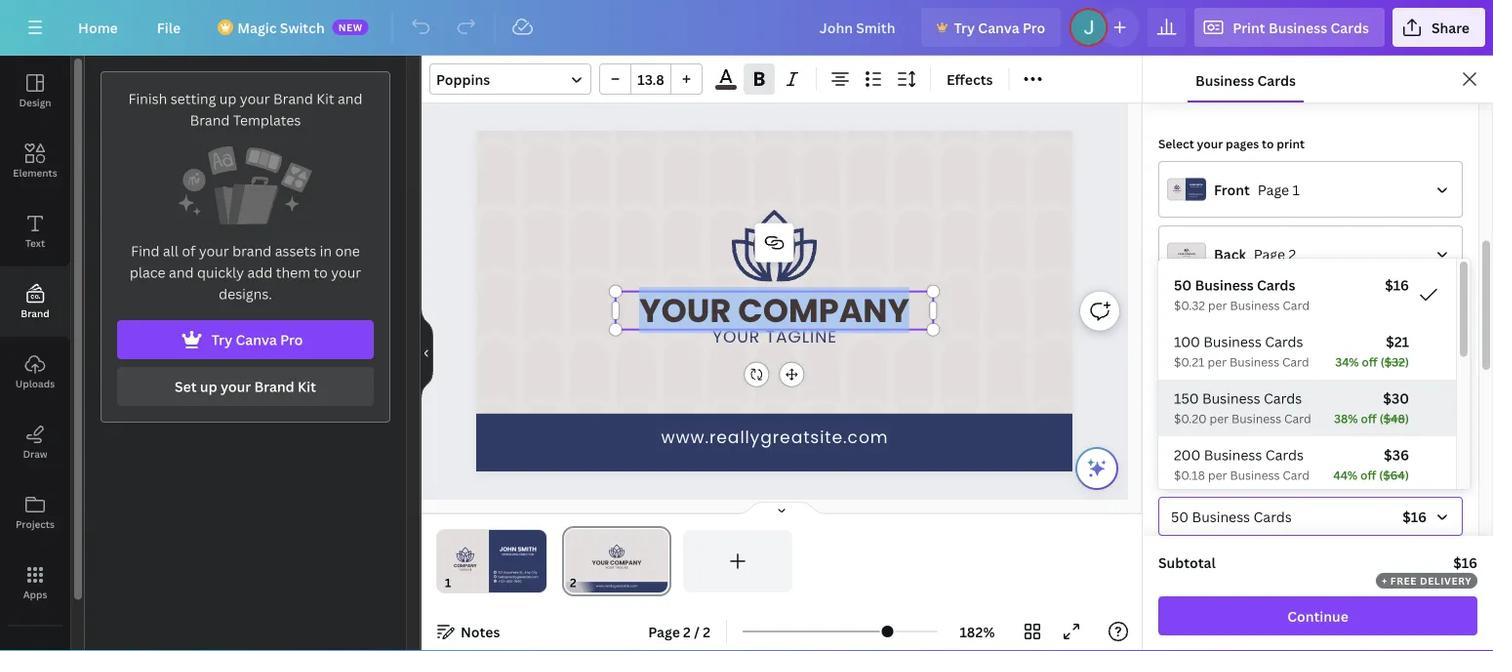 Task type: vqa. For each thing, say whether or not it's contained in the screenshot.
sure
no



Task type: describe. For each thing, give the bounding box(es) containing it.
business inside business cards button
[[1196, 71, 1255, 89]]

off for $36
[[1361, 467, 1377, 483]]

projects
[[16, 518, 55, 531]]

brand inside brand button
[[21, 307, 50, 320]]

assets
[[275, 242, 317, 260]]

1 vertical spatial try canva pro button
[[117, 320, 374, 359]]

your left pages
[[1198, 135, 1224, 151]]

50 for 50 business cards
[[1172, 507, 1189, 526]]

$64
[[1384, 467, 1406, 483]]

home link
[[62, 8, 134, 47]]

effects button
[[939, 63, 1001, 95]]

main menu bar
[[0, 0, 1494, 56]]

150 business cards $0.20 per business card
[[1175, 389, 1312, 427]]

hide image
[[421, 307, 434, 400]]

canva assistant image
[[1086, 457, 1109, 480]]

to inside find all of your brand assets in one place and quickly add them to your designs.
[[314, 263, 328, 282]]

your for your tagline
[[713, 325, 761, 348]]

set up your brand kit button
[[117, 367, 374, 406]]

print business cards button
[[1194, 8, 1385, 47]]

kit inside button
[[298, 377, 316, 396]]

182%
[[960, 622, 996, 641]]

kit inside the finish setting up your brand kit and brand templates
[[317, 89, 334, 108]]

your tagline
[[713, 325, 838, 348]]

www.reallygreatsite.com
[[661, 426, 889, 449]]

$0.18
[[1175, 467, 1206, 483]]

notes
[[461, 622, 500, 641]]

notes button
[[430, 616, 508, 647]]

projects button
[[0, 477, 70, 548]]

up inside the finish setting up your brand kit and brand templates
[[219, 89, 237, 108]]

pro for the bottom try canva pro "button"
[[280, 331, 303, 349]]

uploads button
[[0, 337, 70, 407]]

file
[[157, 18, 181, 37]]

( for $30
[[1380, 411, 1384, 427]]

elements
[[13, 166, 57, 179]]

paper for paper type
[[1159, 315, 1192, 331]]

page for page 1
[[1258, 180, 1290, 199]]

off for $30
[[1362, 411, 1377, 427]]

pro for try canva pro "button" in the main menu bar
[[1023, 18, 1046, 37]]

free
[[1391, 574, 1418, 587]]

text button
[[0, 196, 70, 267]]

type
[[1195, 315, 1221, 331]]

per for 50
[[1209, 297, 1228, 313]]

option containing 50 business cards
[[1159, 267, 1457, 323]]

100 business cards $0.21 per business card
[[1175, 332, 1310, 370]]

cards for 200 business cards $0.18 per business card
[[1266, 446, 1304, 464]]

card for 100 business cards
[[1283, 354, 1310, 370]]

1 vertical spatial try canva pro
[[211, 331, 303, 349]]

$16 inside how many? list box
[[1386, 276, 1410, 294]]

your company
[[640, 287, 910, 333]]

business cards
[[1196, 71, 1297, 89]]

your up quickly at left top
[[199, 242, 229, 260]]

new
[[338, 21, 363, 34]]

brand
[[232, 242, 272, 260]]

page 2 / 2
[[649, 622, 711, 641]]

share
[[1432, 18, 1471, 37]]

design
[[19, 96, 51, 109]]

poppins button
[[430, 63, 592, 95]]

front page 1
[[1215, 180, 1301, 199]]

page 2 / 2 button
[[641, 616, 719, 647]]

cards inside business cards button
[[1258, 71, 1297, 89]]

$30
[[1384, 389, 1410, 408]]

canva for try canva pro "button" in the main menu bar
[[979, 18, 1020, 37]]

business up the 50 business cards
[[1231, 467, 1281, 483]]

find
[[131, 242, 160, 260]]

0 vertical spatial to
[[1263, 135, 1275, 151]]

50 for 50 business cards $0.32 per business card
[[1175, 276, 1192, 294]]

38%
[[1335, 411, 1359, 427]]

try inside main menu bar
[[954, 18, 975, 37]]

apps button
[[0, 548, 70, 618]]

brand inside set up your brand kit button
[[254, 377, 295, 396]]

draw button
[[0, 407, 70, 477]]

brand down setting
[[190, 111, 230, 129]]

and inside find all of your brand assets in one place and quickly add them to your designs.
[[169, 263, 194, 282]]

set
[[175, 377, 197, 396]]

tagline
[[766, 325, 838, 348]]

continue button
[[1159, 597, 1478, 636]]

your for your company
[[640, 287, 732, 333]]

poppins
[[436, 70, 490, 88]]

uploads
[[15, 377, 55, 390]]

design button
[[0, 56, 70, 126]]

$36
[[1385, 446, 1410, 464]]

182% button
[[946, 616, 1010, 647]]

all
[[163, 242, 179, 260]]

business inside how many? button
[[1193, 507, 1251, 526]]

200 business cards $0.18 per business card
[[1175, 446, 1310, 483]]

business up 200 business cards $0.18 per business card
[[1232, 411, 1282, 427]]

business down type
[[1204, 332, 1262, 351]]

of
[[182, 242, 196, 260]]

them
[[276, 263, 311, 282]]

cards for 150 business cards $0.20 per business card
[[1264, 389, 1303, 408]]

print
[[1234, 18, 1266, 37]]

How many? button
[[1159, 497, 1464, 536]]

$21 34% off ( $32 )
[[1336, 332, 1410, 370]]

1 horizontal spatial 2
[[703, 622, 711, 641]]

your down one
[[331, 263, 361, 282]]

front
[[1215, 180, 1251, 199]]

150
[[1175, 389, 1200, 408]]

34%
[[1336, 354, 1360, 370]]

select your pages to print
[[1159, 135, 1305, 151]]

pages
[[1226, 135, 1260, 151]]

print business cards
[[1234, 18, 1370, 37]]

#443737 image
[[716, 85, 737, 90]]

+
[[1383, 574, 1388, 587]]

company
[[738, 287, 910, 333]]

) for $36
[[1406, 467, 1410, 483]]

one
[[335, 242, 360, 260]]



Task type: locate. For each thing, give the bounding box(es) containing it.
page inside page 2 / 2 button
[[649, 622, 680, 641]]

1 horizontal spatial to
[[1263, 135, 1275, 151]]

brand
[[273, 89, 313, 108], [190, 111, 230, 129], [21, 307, 50, 320], [254, 377, 295, 396]]

$16 up 'delivery'
[[1454, 553, 1478, 572]]

your right set
[[221, 377, 251, 396]]

back
[[1215, 245, 1247, 263]]

2 inside select your pages to print element
[[1289, 245, 1297, 263]]

$48
[[1384, 411, 1406, 427]]

page right back
[[1255, 245, 1286, 263]]

100
[[1175, 332, 1201, 351]]

2 vertical spatial $16
[[1454, 553, 1478, 572]]

2
[[1289, 245, 1297, 263], [684, 622, 691, 641], [703, 622, 711, 641]]

) down $30
[[1406, 411, 1410, 427]]

cards left share dropdown button
[[1331, 18, 1370, 37]]

per inside '50 business cards $0.32 per business card'
[[1209, 297, 1228, 313]]

Design title text field
[[804, 8, 913, 47]]

200
[[1175, 446, 1201, 464]]

and down of
[[169, 263, 194, 282]]

business down many?
[[1193, 507, 1251, 526]]

50 up $0.32 at the top right
[[1175, 276, 1192, 294]]

0 vertical spatial (
[[1381, 354, 1385, 370]]

magic
[[237, 18, 277, 37]]

card for 200 business cards
[[1283, 467, 1310, 483]]

0 horizontal spatial up
[[200, 377, 217, 396]]

( right 34%
[[1381, 354, 1385, 370]]

+ free delivery
[[1383, 574, 1473, 587]]

paper for paper finish
[[1159, 393, 1192, 409]]

business down back
[[1196, 276, 1254, 294]]

brand button
[[0, 267, 70, 337]]

finish
[[128, 89, 167, 108]]

1 horizontal spatial try
[[954, 18, 975, 37]]

card left 34%
[[1283, 354, 1310, 370]]

to
[[1263, 135, 1275, 151], [314, 263, 328, 282]]

continue
[[1288, 607, 1349, 625]]

0 vertical spatial try canva pro
[[954, 18, 1046, 37]]

cards inside '50 business cards $0.32 per business card'
[[1258, 276, 1296, 294]]

try
[[954, 18, 975, 37], [211, 331, 233, 349]]

add
[[248, 263, 273, 282]]

try canva pro button down "designs."
[[117, 320, 374, 359]]

1 vertical spatial paper
[[1159, 393, 1192, 409]]

(
[[1381, 354, 1385, 370], [1380, 411, 1384, 427], [1380, 467, 1384, 483]]

2 vertical spatial page
[[649, 622, 680, 641]]

per down finish
[[1210, 411, 1229, 427]]

$21
[[1387, 332, 1410, 351]]

option containing 100 business cards
[[1159, 323, 1457, 380]]

( inside $30 38% off ( $48 )
[[1380, 411, 1384, 427]]

pro
[[1023, 18, 1046, 37], [280, 331, 303, 349]]

0 vertical spatial try
[[954, 18, 975, 37]]

select your pages to print element
[[1159, 161, 1464, 282]]

per for 200
[[1209, 467, 1228, 483]]

cards down back page 2
[[1258, 276, 1296, 294]]

0 vertical spatial canva
[[979, 18, 1020, 37]]

1 horizontal spatial kit
[[317, 89, 334, 108]]

4 option from the top
[[1159, 436, 1457, 493]]

0 vertical spatial paper
[[1159, 315, 1192, 331]]

$0.21
[[1175, 354, 1205, 370]]

kit
[[317, 89, 334, 108], [298, 377, 316, 396]]

and down new on the top left
[[338, 89, 363, 108]]

select
[[1159, 135, 1195, 151]]

/
[[694, 622, 700, 641]]

( right 44%
[[1380, 467, 1384, 483]]

option
[[1159, 267, 1457, 323], [1159, 323, 1457, 380], [1159, 380, 1457, 436], [1159, 436, 1457, 493]]

$16 down $64
[[1403, 507, 1428, 526]]

templates
[[233, 111, 301, 129]]

your
[[640, 287, 732, 333], [713, 325, 761, 348]]

business right 150
[[1203, 389, 1261, 408]]

) for $30
[[1406, 411, 1410, 427]]

1 horizontal spatial try canva pro button
[[921, 8, 1062, 47]]

off for $21
[[1363, 354, 1378, 370]]

0 horizontal spatial try
[[211, 331, 233, 349]]

file button
[[141, 8, 196, 47]]

option up how many? button
[[1159, 436, 1457, 493]]

delivery
[[1421, 574, 1473, 587]]

to left print
[[1263, 135, 1275, 151]]

2 vertical spatial (
[[1380, 467, 1384, 483]]

try down "designs."
[[211, 331, 233, 349]]

subtotal
[[1159, 553, 1216, 572]]

1 horizontal spatial and
[[338, 89, 363, 108]]

1 horizontal spatial up
[[219, 89, 237, 108]]

0 horizontal spatial try canva pro
[[211, 331, 303, 349]]

try canva pro button up effects
[[921, 8, 1062, 47]]

card down back page 2
[[1283, 297, 1310, 313]]

try canva pro down "designs."
[[211, 331, 303, 349]]

0 vertical spatial try canva pro button
[[921, 8, 1062, 47]]

card inside 150 business cards $0.20 per business card
[[1285, 411, 1312, 427]]

in
[[320, 242, 332, 260]]

3 option from the top
[[1159, 380, 1457, 436]]

2 left the / on the left bottom
[[684, 622, 691, 641]]

page left the / on the left bottom
[[649, 622, 680, 641]]

$30 38% off ( $48 )
[[1335, 389, 1410, 427]]

up inside button
[[200, 377, 217, 396]]

Your Company text field
[[616, 287, 934, 333]]

1 option from the top
[[1159, 267, 1457, 323]]

cards inside 150 business cards $0.20 per business card
[[1264, 389, 1303, 408]]

1 vertical spatial pro
[[280, 331, 303, 349]]

0 vertical spatial $16
[[1386, 276, 1410, 294]]

off right 34%
[[1363, 354, 1378, 370]]

#443737 image
[[716, 85, 737, 90]]

0 horizontal spatial kit
[[298, 377, 316, 396]]

set up your brand kit
[[175, 377, 316, 396]]

pro inside main menu bar
[[1023, 18, 1046, 37]]

option up the 38%
[[1159, 323, 1457, 380]]

brand up templates
[[273, 89, 313, 108]]

find all of your brand assets in one place and quickly add them to your designs.
[[130, 242, 361, 303]]

cards
[[1331, 18, 1370, 37], [1258, 71, 1297, 89], [1258, 276, 1296, 294], [1266, 332, 1304, 351], [1264, 389, 1303, 408], [1266, 446, 1304, 464], [1254, 507, 1293, 526]]

business up many?
[[1205, 446, 1263, 464]]

card inside '50 business cards $0.32 per business card'
[[1283, 297, 1310, 313]]

how many?
[[1159, 471, 1225, 487]]

many?
[[1187, 471, 1225, 487]]

0 horizontal spatial try canva pro button
[[117, 320, 374, 359]]

option containing 200 business cards
[[1159, 436, 1457, 493]]

off right 44%
[[1361, 467, 1377, 483]]

cards inside how many? button
[[1254, 507, 1293, 526]]

page for page 2
[[1255, 245, 1286, 263]]

try canva pro inside main menu bar
[[954, 18, 1046, 37]]

cards down 200 business cards $0.18 per business card
[[1254, 507, 1293, 526]]

try up effects
[[954, 18, 975, 37]]

paper type
[[1159, 315, 1221, 331]]

$32
[[1385, 354, 1406, 370]]

card left the 38%
[[1285, 411, 1312, 427]]

paper
[[1159, 315, 1192, 331], [1159, 393, 1192, 409]]

option down back page 2
[[1159, 267, 1457, 323]]

0 vertical spatial page
[[1258, 180, 1290, 199]]

cards down 150 business cards $0.20 per business card
[[1266, 446, 1304, 464]]

card up how many? button
[[1283, 467, 1310, 483]]

and inside the finish setting up your brand kit and brand templates
[[338, 89, 363, 108]]

finish
[[1195, 393, 1226, 409]]

canva down "designs."
[[236, 331, 277, 349]]

card for 50 business cards
[[1283, 297, 1310, 313]]

50 business cards $0.32 per business card
[[1175, 276, 1310, 313]]

canva up effects
[[979, 18, 1020, 37]]

try canva pro button inside main menu bar
[[921, 8, 1062, 47]]

2 right the / on the left bottom
[[703, 622, 711, 641]]

setting
[[171, 89, 216, 108]]

cards for 50 business cards
[[1254, 507, 1293, 526]]

cards down '50 business cards $0.32 per business card'
[[1266, 332, 1304, 351]]

your up templates
[[240, 89, 270, 108]]

how many? list box
[[1159, 267, 1457, 651]]

option containing 150 business cards
[[1159, 380, 1457, 436]]

0 vertical spatial )
[[1406, 354, 1410, 370]]

how
[[1159, 471, 1185, 487]]

paper up $0.20
[[1159, 393, 1192, 409]]

business inside print business cards 'dropdown button'
[[1269, 18, 1328, 37]]

2 ) from the top
[[1406, 411, 1410, 427]]

draw
[[23, 447, 47, 460]]

( inside $36 44% off ( $64 )
[[1380, 467, 1384, 483]]

quickly
[[197, 263, 244, 282]]

1 vertical spatial and
[[169, 263, 194, 282]]

$16 inside how many? button
[[1403, 507, 1428, 526]]

50 down how
[[1172, 507, 1189, 526]]

up right set
[[200, 377, 217, 396]]

brand up uploads "button" at the bottom of page
[[21, 307, 50, 320]]

canva
[[979, 18, 1020, 37], [236, 331, 277, 349]]

1 ) from the top
[[1406, 354, 1410, 370]]

your inside the finish setting up your brand kit and brand templates
[[240, 89, 270, 108]]

cards for print business cards
[[1331, 18, 1370, 37]]

( for $21
[[1381, 354, 1385, 370]]

1
[[1293, 180, 1301, 199]]

50 inside how many? button
[[1172, 507, 1189, 526]]

your
[[240, 89, 270, 108], [1198, 135, 1224, 151], [199, 242, 229, 260], [331, 263, 361, 282], [221, 377, 251, 396]]

side panel tab list
[[0, 56, 70, 651]]

business
[[1269, 18, 1328, 37], [1196, 71, 1255, 89], [1196, 276, 1254, 294], [1231, 297, 1281, 313], [1204, 332, 1262, 351], [1230, 354, 1280, 370], [1203, 389, 1261, 408], [1232, 411, 1282, 427], [1205, 446, 1263, 464], [1231, 467, 1281, 483], [1193, 507, 1251, 526]]

1 paper from the top
[[1159, 315, 1192, 331]]

canva inside main menu bar
[[979, 18, 1020, 37]]

44%
[[1334, 467, 1358, 483]]

off inside $30 38% off ( $48 )
[[1362, 411, 1377, 427]]

per up type
[[1209, 297, 1228, 313]]

business down 'print'
[[1196, 71, 1255, 89]]

0 vertical spatial 50
[[1175, 276, 1192, 294]]

1 vertical spatial page
[[1255, 245, 1286, 263]]

designs.
[[219, 285, 272, 303]]

– – number field
[[638, 70, 665, 88]]

cards inside 100 business cards $0.21 per business card
[[1266, 332, 1304, 351]]

$36 44% off ( $64 )
[[1334, 446, 1410, 483]]

business up 100 business cards $0.21 per business card
[[1231, 297, 1281, 313]]

business up 150 business cards $0.20 per business card
[[1230, 354, 1280, 370]]

cards for 50 business cards $0.32 per business card
[[1258, 276, 1296, 294]]

card
[[1283, 297, 1310, 313], [1283, 354, 1310, 370], [1285, 411, 1312, 427], [1283, 467, 1310, 483]]

1 vertical spatial $16
[[1403, 507, 1428, 526]]

$0.32
[[1175, 297, 1206, 313]]

Page title text field
[[585, 573, 593, 593]]

to down the in
[[314, 263, 328, 282]]

1 horizontal spatial canva
[[979, 18, 1020, 37]]

$16
[[1386, 276, 1410, 294], [1403, 507, 1428, 526], [1454, 553, 1478, 572]]

your inside button
[[221, 377, 251, 396]]

up
[[219, 89, 237, 108], [200, 377, 217, 396]]

2 vertical spatial off
[[1361, 467, 1377, 483]]

try canva pro
[[954, 18, 1046, 37], [211, 331, 303, 349]]

$16 for 50 business cards
[[1403, 507, 1428, 526]]

cards down print business cards 'dropdown button'
[[1258, 71, 1297, 89]]

1 vertical spatial 50
[[1172, 507, 1189, 526]]

0 vertical spatial and
[[338, 89, 363, 108]]

) down $21
[[1406, 354, 1410, 370]]

0 vertical spatial pro
[[1023, 18, 1046, 37]]

magic switch
[[237, 18, 325, 37]]

off inside $36 44% off ( $64 )
[[1361, 467, 1377, 483]]

0 horizontal spatial 2
[[684, 622, 691, 641]]

$16 up $21
[[1386, 276, 1410, 294]]

per for 150
[[1210, 411, 1229, 427]]

1 vertical spatial off
[[1362, 411, 1377, 427]]

0 vertical spatial off
[[1363, 354, 1378, 370]]

card inside 200 business cards $0.18 per business card
[[1283, 467, 1310, 483]]

option down 34%
[[1159, 380, 1457, 436]]

2 paper from the top
[[1159, 393, 1192, 409]]

back page 2
[[1215, 245, 1297, 263]]

1 vertical spatial )
[[1406, 411, 1410, 427]]

1 horizontal spatial try canva pro
[[954, 18, 1046, 37]]

brand right set
[[254, 377, 295, 396]]

per right "$0.21"
[[1208, 354, 1227, 370]]

cards inside 200 business cards $0.18 per business card
[[1266, 446, 1304, 464]]

2 right back
[[1289, 245, 1297, 263]]

up right setting
[[219, 89, 237, 108]]

2 option from the top
[[1159, 323, 1457, 380]]

cards inside print business cards 'dropdown button'
[[1331, 18, 1370, 37]]

1 vertical spatial to
[[314, 263, 328, 282]]

off right the 38%
[[1362, 411, 1377, 427]]

place
[[130, 263, 166, 282]]

0 horizontal spatial to
[[314, 263, 328, 282]]

) down the $36
[[1406, 467, 1410, 483]]

per inside 150 business cards $0.20 per business card
[[1210, 411, 1229, 427]]

1 horizontal spatial pro
[[1023, 18, 1046, 37]]

canva for the bottom try canva pro "button"
[[236, 331, 277, 349]]

2 horizontal spatial 2
[[1289, 245, 1297, 263]]

paper finish
[[1159, 393, 1226, 409]]

page left 1
[[1258, 180, 1290, 199]]

2 vertical spatial )
[[1406, 467, 1410, 483]]

page 2 image
[[562, 530, 672, 593]]

per for 100
[[1208, 354, 1227, 370]]

0 vertical spatial kit
[[317, 89, 334, 108]]

group
[[600, 63, 703, 95]]

3 ) from the top
[[1406, 467, 1410, 483]]

and
[[338, 89, 363, 108], [169, 263, 194, 282]]

50 inside '50 business cards $0.32 per business card'
[[1175, 276, 1192, 294]]

0 vertical spatial up
[[219, 89, 237, 108]]

( down $30
[[1380, 411, 1384, 427]]

) inside $21 34% off ( $32 )
[[1406, 354, 1410, 370]]

business right 'print'
[[1269, 18, 1328, 37]]

$0.20
[[1175, 411, 1207, 427]]

text
[[25, 236, 45, 249]]

print
[[1277, 135, 1305, 151]]

home
[[78, 18, 118, 37]]

0 horizontal spatial canva
[[236, 331, 277, 349]]

paper up 100
[[1159, 315, 1192, 331]]

1 vertical spatial (
[[1380, 411, 1384, 427]]

) for $21
[[1406, 354, 1410, 370]]

card for 150 business cards
[[1285, 411, 1312, 427]]

hide pages image
[[735, 501, 829, 517]]

off inside $21 34% off ( $32 )
[[1363, 354, 1378, 370]]

per inside 200 business cards $0.18 per business card
[[1209, 467, 1228, 483]]

1 vertical spatial try
[[211, 331, 233, 349]]

$16 for subtotal
[[1454, 553, 1478, 572]]

card inside 100 business cards $0.21 per business card
[[1283, 354, 1310, 370]]

( for $36
[[1380, 467, 1384, 483]]

( inside $21 34% off ( $32 )
[[1381, 354, 1385, 370]]

1 vertical spatial up
[[200, 377, 217, 396]]

) inside $30 38% off ( $48 )
[[1406, 411, 1410, 427]]

try canva pro up effects
[[954, 18, 1046, 37]]

apps
[[23, 588, 47, 601]]

cards for 100 business cards $0.21 per business card
[[1266, 332, 1304, 351]]

1 vertical spatial kit
[[298, 377, 316, 396]]

0 horizontal spatial and
[[169, 263, 194, 282]]

per right the $0.18 on the bottom of page
[[1209, 467, 1228, 483]]

finish setting up your brand kit and brand templates
[[128, 89, 363, 129]]

per inside 100 business cards $0.21 per business card
[[1208, 354, 1227, 370]]

0 horizontal spatial pro
[[280, 331, 303, 349]]

1 vertical spatial canva
[[236, 331, 277, 349]]

share button
[[1393, 8, 1486, 47]]

page
[[1258, 180, 1290, 199], [1255, 245, 1286, 263], [649, 622, 680, 641]]

) inside $36 44% off ( $64 )
[[1406, 467, 1410, 483]]

cards down 100 business cards $0.21 per business card
[[1264, 389, 1303, 408]]



